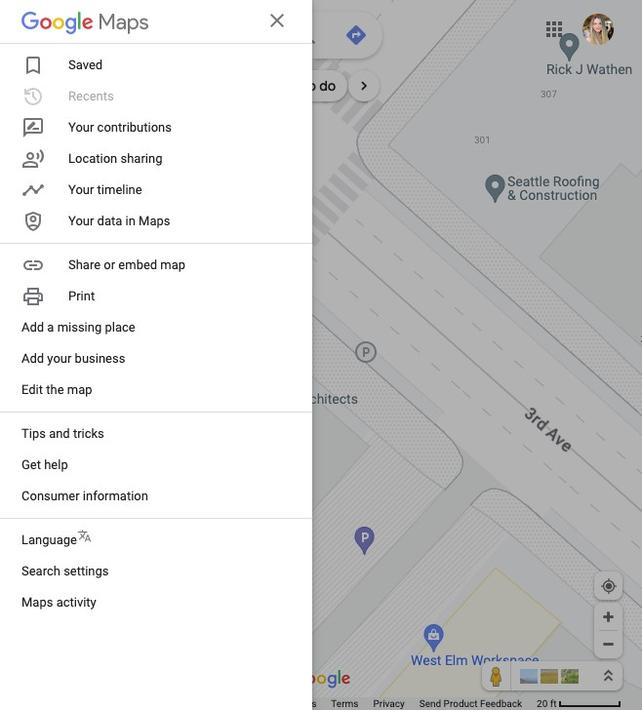 Task type: locate. For each thing, give the bounding box(es) containing it.
2 add from the top
[[21, 352, 44, 366]]

send product feedback
[[420, 699, 523, 710]]

print button
[[21, 285, 291, 309]]

business
[[75, 352, 125, 366]]

add for add a missing place
[[21, 320, 44, 335]]

and
[[49, 427, 70, 441]]

your contributions
[[68, 120, 172, 135]]

settings menu
[[0, 0, 313, 711]]

your inside "your timeline" link
[[68, 183, 94, 197]]

place
[[105, 320, 135, 335]]

1 vertical spatial add
[[21, 352, 44, 366]]

your inside your contributions button
[[68, 120, 94, 135]]

location sharing
[[68, 151, 163, 166]]

add left a
[[21, 320, 44, 335]]

your left data
[[68, 214, 94, 229]]

missing
[[57, 320, 102, 335]]

footer containing united states
[[138, 698, 537, 711]]

add inside button
[[21, 320, 44, 335]]

maps inside button
[[21, 596, 53, 610]]

google maps image
[[21, 6, 149, 37]]

embed
[[119, 258, 157, 272]]

in
[[126, 214, 136, 229]]

next page image
[[355, 77, 373, 95]]

maps
[[139, 214, 170, 229], [21, 596, 53, 610]]

add
[[21, 320, 44, 335], [21, 352, 44, 366]]

none search field containing 
[[16, 12, 643, 109]]


[[26, 75, 44, 96]]

a
[[47, 320, 54, 335]]

1 horizontal spatial maps
[[139, 214, 170, 229]]

add your business
[[21, 352, 125, 366]]

maps right the in
[[139, 214, 170, 229]]

0 vertical spatial map
[[161, 258, 186, 272]]

footer
[[138, 698, 537, 711]]

ft
[[551, 699, 557, 710]]

states
[[289, 699, 317, 710]]

2 your from the top
[[68, 183, 94, 197]]

 restaurants
[[26, 75, 124, 96]]

None search field
[[16, 12, 643, 109]]

0 horizontal spatial map
[[67, 383, 92, 397]]

location sharing button
[[21, 147, 291, 171]]

your up location
[[68, 120, 94, 135]]

location
[[68, 151, 117, 166]]

1 your from the top
[[68, 120, 94, 135]]

map inside button
[[67, 383, 92, 397]]

1 add from the top
[[21, 320, 44, 335]]

 button
[[354, 63, 456, 109]]

1 vertical spatial your
[[68, 183, 94, 197]]

the
[[46, 383, 64, 397]]


[[31, 21, 55, 49]]

privacy button
[[374, 698, 405, 711]]

zoom in image
[[602, 610, 616, 625]]

your down location
[[68, 183, 94, 197]]

0 vertical spatial add
[[21, 320, 44, 335]]

show your location image
[[601, 578, 618, 596]]

add left your
[[21, 352, 44, 366]]

1 horizontal spatial map
[[161, 258, 186, 272]]

tips and tricks button
[[21, 423, 291, 446]]

information
[[83, 489, 148, 504]]

print
[[68, 289, 95, 304]]

to
[[303, 77, 316, 95]]

your timeline link
[[21, 179, 291, 202]]

map right the
[[67, 383, 92, 397]]

0 vertical spatial your
[[68, 120, 94, 135]]

2 vertical spatial your
[[68, 214, 94, 229]]

1 vertical spatial map
[[67, 383, 92, 397]]

map inside button
[[161, 258, 186, 272]]

add for add your business
[[21, 352, 44, 366]]

3 your from the top
[[68, 214, 94, 229]]

map right embed at left
[[161, 258, 186, 272]]

map
[[161, 258, 186, 272], [67, 383, 92, 397]]

maps down 'search'
[[21, 596, 53, 610]]

tricks
[[73, 427, 104, 441]]

things to do
[[258, 77, 336, 95]]

0 horizontal spatial maps
[[21, 596, 53, 610]]

search settings button
[[21, 561, 291, 584]]

terms
[[331, 699, 359, 710]]

or
[[104, 258, 115, 272]]

send product feedback button
[[420, 698, 523, 711]]

edit the map
[[21, 383, 92, 397]]

tips
[[21, 427, 46, 441]]

your for your data in maps
[[68, 214, 94, 229]]

data
[[97, 214, 122, 229]]

add a missing place
[[21, 320, 135, 335]]

1 vertical spatial maps
[[21, 596, 53, 610]]


[[362, 75, 379, 96]]

do
[[320, 77, 336, 95]]

your
[[47, 352, 72, 366]]

share or embed map
[[68, 258, 186, 272]]

0 vertical spatial maps
[[139, 214, 170, 229]]

tips and tricks
[[21, 427, 104, 441]]

footer inside google maps element
[[138, 698, 537, 711]]

things to do button
[[229, 63, 348, 109]]

search
[[21, 564, 60, 579]]

your
[[68, 120, 94, 135], [68, 183, 94, 197], [68, 214, 94, 229]]

20 ft
[[537, 699, 557, 710]]



Task type: vqa. For each thing, say whether or not it's contained in the screenshot.
TRACKED PRICES region
no



Task type: describe. For each thing, give the bounding box(es) containing it.
language
[[21, 533, 77, 548]]

privacy
[[374, 699, 405, 710]]

united
[[259, 699, 287, 710]]

sharing
[[121, 151, 163, 166]]

your timeline
[[68, 183, 142, 197]]

add a missing place button
[[21, 316, 291, 340]]

show street view coverage image
[[482, 662, 512, 691]]

your contributions button
[[21, 116, 291, 140]]

add your business link
[[21, 348, 291, 371]]

consumer information button
[[21, 485, 291, 509]]

language button
[[21, 529, 291, 553]]

your data in maps link
[[21, 210, 291, 233]]

consumer
[[21, 489, 80, 504]]

product
[[444, 699, 478, 710]]

google maps element
[[0, 0, 643, 711]]

consumer information
[[21, 489, 148, 504]]

maps activity
[[21, 596, 96, 610]]

zoom out image
[[602, 638, 616, 652]]

edit the map button
[[21, 379, 291, 402]]

none search field inside google maps element
[[16, 12, 643, 109]]

share
[[68, 258, 101, 272]]

send
[[420, 699, 442, 710]]

your for your timeline
[[68, 183, 94, 197]]

your for your contributions
[[68, 120, 94, 135]]

saved button
[[21, 54, 291, 77]]

get help
[[21, 458, 68, 473]]

available search options for this area region
[[19, 63, 643, 109]]

share or embed map button
[[21, 254, 291, 277]]

your data in maps
[[68, 214, 170, 229]]

get help button
[[21, 454, 291, 478]]

help
[[44, 458, 68, 473]]

20
[[537, 699, 548, 710]]

things
[[258, 77, 300, 95]]

united states
[[259, 699, 317, 710]]

search settings
[[21, 564, 109, 579]]

get
[[21, 458, 41, 473]]

google account: michelle dermenjian  
(michelle.dermenjian@adept.ai) image
[[583, 13, 614, 45]]

feedback
[[481, 699, 523, 710]]

 button
[[16, 12, 70, 63]]

activity
[[56, 596, 96, 610]]

edit
[[21, 383, 43, 397]]

saved
[[68, 58, 103, 72]]

maps activity button
[[21, 592, 291, 615]]

terms button
[[331, 698, 359, 711]]

settings
[[64, 564, 109, 579]]

restaurants
[[48, 77, 124, 95]]

timeline
[[97, 183, 142, 197]]

20 ft button
[[537, 699, 622, 710]]

united states button
[[259, 698, 317, 711]]

contributions
[[97, 120, 172, 135]]



